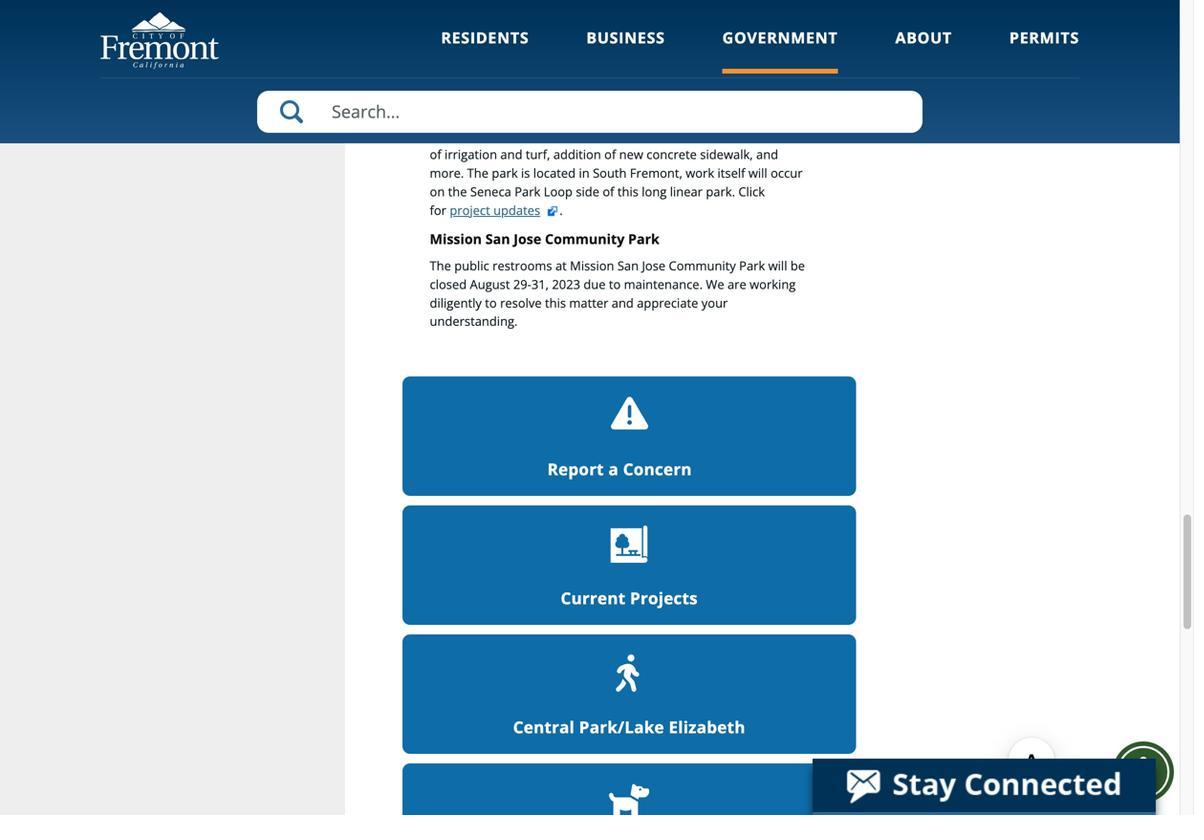 Task type: locate. For each thing, give the bounding box(es) containing it.
will inside the mission san jose community park the public restrooms at mission san jose community park will be closed august 29-31, 2023 due to maintenance. we are working diligently to resolve this matter and appreciate your understanding.
[[769, 257, 788, 274]]

be inside the mission san jose community park the public restrooms at mission san jose community park will be closed august 29-31, 2023 due to maintenance. we are working diligently to resolve this matter and appreciate your understanding.
[[791, 257, 805, 274]]

rix up parts
[[430, 43, 453, 63]]

august down public
[[470, 276, 510, 293]]

0 horizontal spatial is
[[521, 164, 530, 182]]

1 horizontal spatial august
[[759, 90, 800, 107]]

2 horizontal spatial and
[[756, 146, 779, 163]]

the
[[592, 109, 611, 126], [695, 109, 714, 126], [448, 183, 467, 200]]

2023.
[[473, 90, 505, 107], [430, 109, 461, 126]]

of
[[463, 71, 474, 89], [501, 109, 512, 126], [680, 109, 692, 126], [534, 127, 545, 144], [430, 146, 442, 163], [605, 146, 616, 163], [603, 183, 614, 200]]

old
[[717, 109, 735, 126]]

jose up the restrooms
[[514, 230, 542, 248]]

1 vertical spatial on
[[430, 183, 445, 200]]

this
[[618, 183, 639, 200], [545, 294, 566, 312]]

1 horizontal spatial will
[[769, 257, 788, 274]]

rix
[[430, 43, 453, 63], [478, 71, 495, 89]]

was
[[614, 71, 637, 89]]

and right matter in the top of the page
[[612, 294, 634, 312]]

to up understanding.
[[485, 294, 497, 312]]

government link
[[723, 27, 838, 74]]

0 vertical spatial to
[[645, 90, 657, 107]]

and
[[501, 146, 523, 163], [756, 146, 779, 163], [612, 294, 634, 312]]

jose up maintenance.
[[642, 257, 666, 274]]

1 horizontal spatial basketball
[[739, 109, 798, 126]]

1 vertical spatial rix
[[478, 71, 495, 89]]

0 horizontal spatial to
[[485, 294, 497, 312]]

0 vertical spatial is
[[577, 90, 586, 107]]

community up we
[[669, 257, 736, 274]]

rix down rix park
[[478, 71, 495, 89]]

0 vertical spatial rix
[[430, 43, 453, 63]]

mission up due
[[570, 257, 614, 274]]

appreciate
[[637, 294, 699, 312]]

2 horizontal spatial to
[[645, 90, 657, 107]]

0 vertical spatial be
[[660, 90, 675, 107]]

0 vertical spatial project
[[533, 90, 573, 107]]

current
[[561, 588, 626, 610]]

the up courts,
[[695, 109, 714, 126]]

parts of rix neighborhood park was closed starting on monday, april 3, 2023. the project is expected to be completed by august 2023. areas of work include the demolition of the old basketball court, installation of two half-size basketball courts, modification of irrigation and turf, addition of new concrete sidewalk, and more. the park is located in south fremont, work itself will occur on the seneca park loop side of this long linear park. click for
[[430, 71, 803, 219]]

0 vertical spatial work
[[515, 109, 544, 126]]

2 horizontal spatial the
[[508, 90, 530, 107]]

sidewalk,
[[700, 146, 753, 163]]

include
[[547, 109, 589, 126]]

0 vertical spatial basketball
[[739, 109, 798, 126]]

exclamation point in triangle image
[[609, 395, 650, 435]]

1 vertical spatial this
[[545, 294, 566, 312]]

1 vertical spatial be
[[791, 257, 805, 274]]

project down "neighborhood"
[[533, 90, 573, 107]]

0 vertical spatial this
[[618, 183, 639, 200]]

0 horizontal spatial this
[[545, 294, 566, 312]]

to right due
[[609, 276, 621, 293]]

residents
[[441, 27, 529, 48]]

jose
[[514, 230, 542, 248], [642, 257, 666, 274]]

park down long
[[628, 230, 660, 248]]

government
[[723, 27, 838, 48]]

san up maintenance.
[[618, 257, 639, 274]]

is right park
[[521, 164, 530, 182]]

the down more.
[[448, 183, 467, 200]]

closed up diligently
[[430, 276, 467, 293]]

1 vertical spatial basketball
[[624, 127, 683, 144]]

0 vertical spatial august
[[759, 90, 800, 107]]

and down modification
[[756, 146, 779, 163]]

work up installation
[[515, 109, 544, 126]]

basketball up modification
[[739, 109, 798, 126]]

more.
[[430, 164, 464, 182]]

1 vertical spatial august
[[470, 276, 510, 293]]

2 vertical spatial the
[[430, 257, 451, 274]]

closed
[[640, 71, 677, 89], [430, 276, 467, 293]]

1 horizontal spatial san
[[618, 257, 639, 274]]

0 vertical spatial jose
[[514, 230, 542, 248]]

1 horizontal spatial work
[[686, 164, 715, 182]]

the left public
[[430, 257, 451, 274]]

2023. up the court, at the left top of page
[[430, 109, 461, 126]]

1 horizontal spatial be
[[791, 257, 805, 274]]

on
[[728, 71, 743, 89], [430, 183, 445, 200]]

1 vertical spatial will
[[769, 257, 788, 274]]

1 vertical spatial to
[[609, 276, 621, 293]]

basketball
[[739, 109, 798, 126], [624, 127, 683, 144]]

current projects
[[561, 588, 698, 610]]

0 vertical spatial san
[[486, 230, 510, 248]]

0 horizontal spatial the
[[448, 183, 467, 200]]

report a concern link
[[403, 377, 856, 496]]

0 horizontal spatial closed
[[430, 276, 467, 293]]

0 horizontal spatial mission
[[430, 230, 482, 248]]

0 horizontal spatial community
[[545, 230, 625, 248]]

the
[[508, 90, 530, 107], [467, 164, 489, 182], [430, 257, 451, 274]]

central
[[513, 717, 575, 739]]

0 horizontal spatial august
[[470, 276, 510, 293]]

due
[[584, 276, 606, 293]]

0 horizontal spatial will
[[749, 164, 768, 182]]

1 horizontal spatial closed
[[640, 71, 677, 89]]

1 horizontal spatial community
[[669, 257, 736, 274]]

1 horizontal spatial this
[[618, 183, 639, 200]]

1 horizontal spatial rix
[[478, 71, 495, 89]]

1 vertical spatial project
[[450, 202, 490, 219]]

will up working
[[769, 257, 788, 274]]

0 vertical spatial closed
[[640, 71, 677, 89]]

be up demolition
[[660, 90, 675, 107]]

irrigation
[[445, 146, 497, 163]]

work up linear at the top
[[686, 164, 715, 182]]

0 horizontal spatial be
[[660, 90, 675, 107]]

park
[[457, 43, 491, 63], [585, 71, 611, 89], [515, 183, 541, 200], [628, 230, 660, 248], [739, 257, 765, 274]]

of down south
[[603, 183, 614, 200]]

be
[[660, 90, 675, 107], [791, 257, 805, 274]]

business
[[587, 27, 665, 48]]

project down the seneca
[[450, 202, 490, 219]]

permits link
[[1010, 27, 1080, 74]]

1 horizontal spatial and
[[612, 294, 634, 312]]

park.
[[706, 183, 735, 200]]

0 vertical spatial 2023.
[[473, 90, 505, 107]]

0 horizontal spatial 2023.
[[430, 109, 461, 126]]

san
[[486, 230, 510, 248], [618, 257, 639, 274]]

be up working
[[791, 257, 805, 274]]

of up "turf,"
[[534, 127, 545, 144]]

will up click
[[749, 164, 768, 182]]

park up updates
[[515, 183, 541, 200]]

on up by
[[728, 71, 743, 89]]

park planning blueprint image
[[609, 524, 650, 565]]

0 horizontal spatial san
[[486, 230, 510, 248]]

for
[[430, 202, 447, 219]]

of down the court, at the left top of page
[[430, 146, 442, 163]]

project updates link
[[450, 202, 560, 219]]

1 vertical spatial closed
[[430, 276, 467, 293]]

0 horizontal spatial project
[[450, 202, 490, 219]]

0 vertical spatial mission
[[430, 230, 482, 248]]

neighborhood
[[498, 71, 582, 89]]

this down south
[[618, 183, 639, 200]]

the down irrigation
[[467, 164, 489, 182]]

south
[[593, 164, 627, 182]]

on up for
[[430, 183, 445, 200]]

the down "neighborhood"
[[508, 90, 530, 107]]

diligently
[[430, 294, 482, 312]]

august
[[759, 90, 800, 107], [470, 276, 510, 293]]

0 horizontal spatial the
[[430, 257, 451, 274]]

to
[[645, 90, 657, 107], [609, 276, 621, 293], [485, 294, 497, 312]]

1 horizontal spatial jose
[[642, 257, 666, 274]]

of up installation
[[501, 109, 512, 126]]

1 horizontal spatial on
[[728, 71, 743, 89]]

closed right was
[[640, 71, 677, 89]]

restrooms
[[493, 257, 552, 274]]

park/lake
[[579, 717, 664, 739]]

community up at
[[545, 230, 625, 248]]

will
[[749, 164, 768, 182], [769, 257, 788, 274]]

community
[[545, 230, 625, 248], [669, 257, 736, 274]]

a
[[609, 459, 619, 481]]

linear
[[670, 183, 703, 200]]

0 vertical spatial will
[[749, 164, 768, 182]]

half-
[[573, 127, 599, 144]]

is up include
[[577, 90, 586, 107]]

maintenance.
[[624, 276, 703, 293]]

will inside the parts of rix neighborhood park was closed starting on monday, april 3, 2023. the project is expected to be completed by august 2023. areas of work include the demolition of the old basketball court, installation of two half-size basketball courts, modification of irrigation and turf, addition of new concrete sidewalk, and more. the park is located in south fremont, work itself will occur on the seneca park loop side of this long linear park. click for
[[749, 164, 768, 182]]

park up expected
[[585, 71, 611, 89]]

to up demolition
[[645, 90, 657, 107]]

this down 2023
[[545, 294, 566, 312]]

1 horizontal spatial 2023.
[[473, 90, 505, 107]]

august down 'monday,'
[[759, 90, 800, 107]]

mission san jose community park the public restrooms at mission san jose community park will be closed august 29-31, 2023 due to maintenance. we are working diligently to resolve this matter and appreciate your understanding.
[[430, 230, 805, 330]]

parts
[[430, 71, 460, 89]]

click
[[739, 183, 765, 200]]

we
[[706, 276, 725, 293]]

and up park
[[501, 146, 523, 163]]

1 vertical spatial mission
[[570, 257, 614, 274]]

is
[[577, 90, 586, 107], [521, 164, 530, 182]]

mission up public
[[430, 230, 482, 248]]

1 vertical spatial the
[[467, 164, 489, 182]]

1 horizontal spatial the
[[467, 164, 489, 182]]

0 horizontal spatial and
[[501, 146, 523, 163]]

san down project updates
[[486, 230, 510, 248]]

the up size
[[592, 109, 611, 126]]

of up south
[[605, 146, 616, 163]]

basketball down demolition
[[624, 127, 683, 144]]

0 horizontal spatial jose
[[514, 230, 542, 248]]

2023. up areas
[[473, 90, 505, 107]]

3,
[[460, 90, 470, 107]]

project inside the parts of rix neighborhood park was closed starting on monday, april 3, 2023. the project is expected to be completed by august 2023. areas of work include the demolition of the old basketball court, installation of two half-size basketball courts, modification of irrigation and turf, addition of new concrete sidewalk, and more. the park is located in south fremont, work itself will occur on the seneca park loop side of this long linear park. click for
[[533, 90, 573, 107]]

mission
[[430, 230, 482, 248], [570, 257, 614, 274]]

1 horizontal spatial project
[[533, 90, 573, 107]]

projects
[[630, 588, 698, 610]]

1 horizontal spatial mission
[[570, 257, 614, 274]]

concern
[[623, 459, 692, 481]]

1 horizontal spatial is
[[577, 90, 586, 107]]

1 vertical spatial 2023.
[[430, 109, 461, 126]]



Task type: vqa. For each thing, say whether or not it's contained in the screenshot.
Memorandums in the top right of the page
no



Task type: describe. For each thing, give the bounding box(es) containing it.
1 horizontal spatial the
[[592, 109, 611, 126]]

loop
[[544, 183, 573, 200]]

about
[[896, 27, 952, 48]]

rix inside the parts of rix neighborhood park was closed starting on monday, april 3, 2023. the project is expected to be completed by august 2023. areas of work include the demolition of the old basketball court, installation of two half-size basketball courts, modification of irrigation and turf, addition of new concrete sidewalk, and more. the park is located in south fremont, work itself will occur on the seneca park loop side of this long linear park. click for
[[478, 71, 495, 89]]

closed inside the mission san jose community park the public restrooms at mission san jose community park will be closed august 29-31, 2023 due to maintenance. we are working diligently to resolve this matter and appreciate your understanding.
[[430, 276, 467, 293]]

modification
[[729, 127, 801, 144]]

dog image
[[609, 785, 650, 816]]

be inside the parts of rix neighborhood park was closed starting on monday, april 3, 2023. the project is expected to be completed by august 2023. areas of work include the demolition of the old basketball court, installation of two half-size basketball courts, modification of irrigation and turf, addition of new concrete sidewalk, and more. the park is located in south fremont, work itself will occur on the seneca park loop side of this long linear park. click for
[[660, 90, 675, 107]]

matter
[[569, 294, 609, 312]]

starting
[[680, 71, 724, 89]]

2023
[[552, 276, 580, 293]]

.
[[560, 202, 563, 219]]

concrete
[[647, 146, 697, 163]]

central park/lake elizabeth link
[[403, 635, 856, 754]]

working
[[750, 276, 796, 293]]

0 horizontal spatial on
[[430, 183, 445, 200]]

addition
[[554, 146, 601, 163]]

expected
[[589, 90, 642, 107]]

itself
[[718, 164, 745, 182]]

court,
[[430, 127, 464, 144]]

current projects link
[[403, 506, 856, 625]]

business link
[[587, 27, 665, 74]]

1 vertical spatial san
[[618, 257, 639, 274]]

and inside the mission san jose community park the public restrooms at mission san jose community park will be closed august 29-31, 2023 due to maintenance. we are working diligently to resolve this matter and appreciate your understanding.
[[612, 294, 634, 312]]

0 horizontal spatial rix
[[430, 43, 453, 63]]

august inside the parts of rix neighborhood park was closed starting on monday, april 3, 2023. the project is expected to be completed by august 2023. areas of work include the demolition of the old basketball court, installation of two half-size basketball courts, modification of irrigation and turf, addition of new concrete sidewalk, and more. the park is located in south fremont, work itself will occur on the seneca park loop side of this long linear park. click for
[[759, 90, 800, 107]]

seneca
[[470, 183, 512, 200]]

resolve
[[500, 294, 542, 312]]

turf,
[[526, 146, 550, 163]]

monday,
[[746, 71, 796, 89]]

report a concern
[[548, 459, 692, 481]]

completed
[[678, 90, 739, 107]]

to inside the parts of rix neighborhood park was closed starting on monday, april 3, 2023. the project is expected to be completed by august 2023. areas of work include the demolition of the old basketball court, installation of two half-size basketball courts, modification of irrigation and turf, addition of new concrete sidewalk, and more. the park is located in south fremont, work itself will occur on the seneca park loop side of this long linear park. click for
[[645, 90, 657, 107]]

long
[[642, 183, 667, 200]]

fremont,
[[630, 164, 683, 182]]

located
[[533, 164, 576, 182]]

0 vertical spatial community
[[545, 230, 625, 248]]

project updates
[[450, 202, 541, 219]]

installation
[[467, 127, 530, 144]]

the inside the mission san jose community park the public restrooms at mission san jose community park will be closed august 29-31, 2023 due to maintenance. we are working diligently to resolve this matter and appreciate your understanding.
[[430, 257, 451, 274]]

central park/lake elizabeth
[[513, 717, 746, 739]]

1 vertical spatial jose
[[642, 257, 666, 274]]

stay connected image
[[813, 759, 1154, 813]]

park up parts
[[457, 43, 491, 63]]

29-
[[513, 276, 532, 293]]

31,
[[532, 276, 549, 293]]

public
[[454, 257, 489, 274]]

at
[[556, 257, 567, 274]]

0 horizontal spatial basketball
[[624, 127, 683, 144]]

of up 3,
[[463, 71, 474, 89]]

park
[[492, 164, 518, 182]]

updates
[[494, 202, 541, 219]]

permits
[[1010, 27, 1080, 48]]

1 vertical spatial work
[[686, 164, 715, 182]]

about link
[[896, 27, 952, 74]]

2 vertical spatial to
[[485, 294, 497, 312]]

april
[[430, 90, 457, 107]]

by
[[742, 90, 756, 107]]

occur
[[771, 164, 803, 182]]

residents link
[[441, 27, 529, 74]]

your
[[702, 294, 728, 312]]

new
[[619, 146, 644, 163]]

of up courts,
[[680, 109, 692, 126]]

1 vertical spatial community
[[669, 257, 736, 274]]

0 horizontal spatial work
[[515, 109, 544, 126]]

are
[[728, 276, 747, 293]]

elizabeth
[[669, 717, 746, 739]]

2 horizontal spatial the
[[695, 109, 714, 126]]

august inside the mission san jose community park the public restrooms at mission san jose community park will be closed august 29-31, 2023 due to maintenance. we are working diligently to resolve this matter and appreciate your understanding.
[[470, 276, 510, 293]]

0 vertical spatial on
[[728, 71, 743, 89]]

courts,
[[686, 127, 726, 144]]

size
[[599, 127, 621, 144]]

areas
[[465, 109, 497, 126]]

side
[[576, 183, 600, 200]]

rix park
[[430, 43, 491, 63]]

two
[[549, 127, 570, 144]]

park up are
[[739, 257, 765, 274]]

this inside the mission san jose community park the public restrooms at mission san jose community park will be closed august 29-31, 2023 due to maintenance. we are working diligently to resolve this matter and appreciate your understanding.
[[545, 294, 566, 312]]

understanding.
[[430, 313, 518, 330]]

Search text field
[[257, 91, 923, 133]]

1 vertical spatial is
[[521, 164, 530, 182]]

0 vertical spatial the
[[508, 90, 530, 107]]

closed inside the parts of rix neighborhood park was closed starting on monday, april 3, 2023. the project is expected to be completed by august 2023. areas of work include the demolition of the old basketball court, installation of two half-size basketball courts, modification of irrigation and turf, addition of new concrete sidewalk, and more. the park is located in south fremont, work itself will occur on the seneca park loop side of this long linear park. click for
[[640, 71, 677, 89]]

in
[[579, 164, 590, 182]]

person walking image
[[609, 653, 650, 694]]

demolition
[[615, 109, 677, 126]]

1 horizontal spatial to
[[609, 276, 621, 293]]

report
[[548, 459, 604, 481]]

this inside the parts of rix neighborhood park was closed starting on monday, april 3, 2023. the project is expected to be completed by august 2023. areas of work include the demolition of the old basketball court, installation of two half-size basketball courts, modification of irrigation and turf, addition of new concrete sidewalk, and more. the park is located in south fremont, work itself will occur on the seneca park loop side of this long linear park. click for
[[618, 183, 639, 200]]



